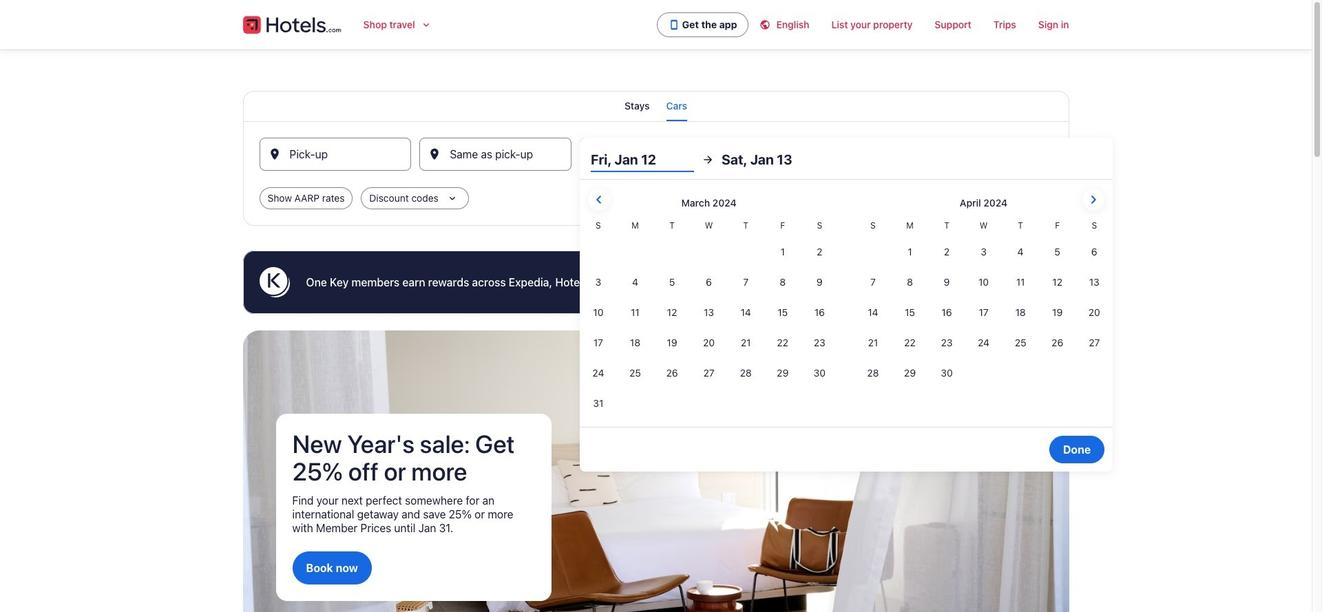 Task type: describe. For each thing, give the bounding box(es) containing it.
download the app button image
[[669, 19, 680, 30]]

small image
[[760, 19, 777, 30]]

previous month image
[[591, 192, 608, 208]]



Task type: locate. For each thing, give the bounding box(es) containing it.
tab list
[[243, 91, 1070, 121]]

next month image
[[1086, 192, 1102, 208]]

hotels logo image
[[243, 14, 341, 36]]

main content
[[0, 50, 1312, 612]]

shop travel image
[[421, 19, 432, 30]]



Task type: vqa. For each thing, say whether or not it's contained in the screenshot.
Tab List
yes



